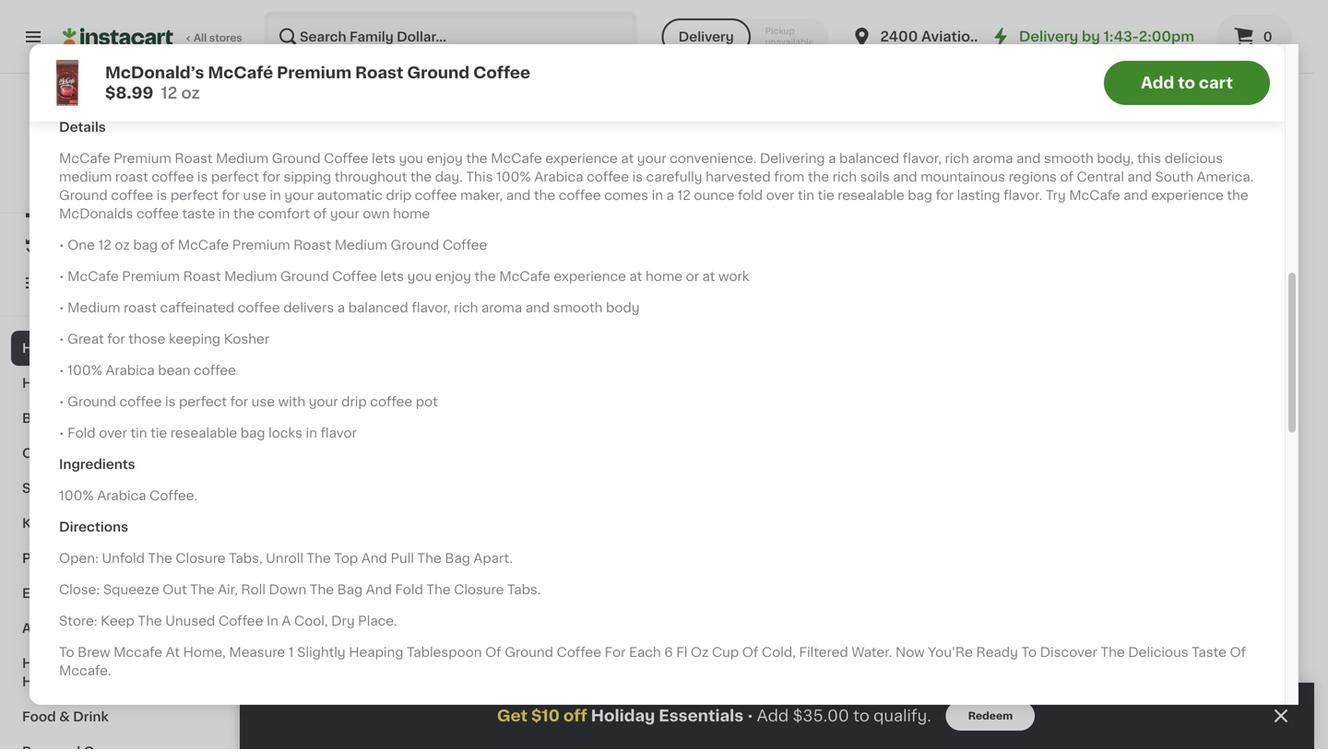 Task type: describe. For each thing, give the bounding box(es) containing it.
& for accessories
[[77, 623, 88, 636]]

0 horizontal spatial flavor,
[[412, 301, 451, 314]]

6 inside to brew mccafe at home, measure 1 slightly heaping tablespoon of ground coffee for each 6 fl oz cup of cold, filtered water. now you're ready to discover the delicious taste of mccafe.
[[664, 646, 673, 659]]

work
[[719, 270, 749, 283]]

holiday inside treatment tracker modal dialog
[[591, 709, 655, 725]]

add to cart button
[[1104, 61, 1270, 105]]

mate
[[656, 274, 689, 287]]

1 vertical spatial perfect
[[170, 189, 218, 202]]

baby link
[[11, 401, 224, 436]]

your up carefully in the top of the page
[[637, 152, 667, 165]]

100% up kitchen supplies
[[59, 490, 94, 503]]

household link
[[11, 366, 224, 401]]

ge 1080p hdtv lifetime 40 miles range amplified indoor tv antenna
[[954, 5, 1106, 73]]

central
[[1077, 171, 1124, 183]]

ground down 8
[[280, 270, 329, 283]]

of right out
[[348, 639, 359, 649]]

medium inside 4 paper mate pens, felt tip, medium point (0.7 mm)
[[642, 293, 695, 306]]

interiors by design 3- wick passionfruit tango jar candle 14 oz
[[446, 584, 600, 649]]

of up "try"
[[1060, 171, 1074, 183]]

$ for 6
[[450, 561, 456, 571]]

ja-ru inc. play balloons 2 ct
[[615, 5, 712, 52]]

premium down buy it again link
[[122, 270, 180, 283]]

office & craft
[[22, 447, 116, 460]]

this
[[466, 171, 493, 183]]

mccafe up this
[[491, 152, 542, 165]]

home inside mccafe premium roast medium ground coffee lets you enjoy the mccafe experience at your convenience. delivering a balanced flavor, rich aroma and smooth body, this delicious medium roast coffee is perfect for sipping throughout the day. this 100% arabica coffee is carefully harvested from the rich soils and mountainous regions of central and south america. ground coffee is perfect for use in your automatic drip coffee maker, and the coffee comes in a 12 ounce fold over tin tie resealable bag for lasting flavor. try mccafe and experience the mcdonalds coffee taste in the comfort of your own home
[[393, 207, 430, 220]]

1 vertical spatial home
[[646, 270, 683, 283]]

redeem
[[968, 712, 1013, 722]]

nontoxic
[[446, 24, 505, 36]]

indoor
[[1064, 42, 1106, 55]]

1 vertical spatial over
[[99, 427, 127, 440]]

2 vertical spatial 12
[[98, 239, 111, 252]]

& for gift
[[61, 553, 72, 565]]

instacart logo image
[[63, 26, 173, 48]]

medium inside mccafe premium roast medium ground coffee lets you enjoy the mccafe experience at your convenience. delivering a balanced flavor, rich aroma and smooth body, this delicious medium roast coffee is perfect for sipping throughout the day. this 100% arabica coffee is carefully harvested from the rich soils and mountainous regions of central and south america. ground coffee is perfect for use in your automatic drip coffee maker, and the coffee comes in a 12 ounce fold over tin tie resealable bag for lasting flavor. try mccafe and experience the mcdonalds coffee taste in the comfort of your own home
[[216, 152, 269, 165]]

mccafé inside 8 mcdonald's mccafé premium roast ground coffee
[[358, 274, 409, 287]]

café bustelo roast & ground coffee
[[1123, 5, 1261, 36]]

medium up "great"
[[68, 301, 120, 314]]

over inside mccafe premium roast medium ground coffee lets you enjoy the mccafe experience at your convenience. delivering a balanced flavor, rich aroma and smooth body, this delicious medium roast coffee is perfect for sipping throughout the day. this 100% arabica coffee is carefully harvested from the rich soils and mountainous regions of central and south america. ground coffee is perfect for use in your automatic drip coffee maker, and the coffee comes in a 12 ounce fold over tin tie resealable bag for lasting flavor. try mccafe and experience the mcdonalds coffee taste in the comfort of your own home
[[766, 189, 795, 202]]

(117)
[[514, 44, 536, 54]]

of down guarantee
[[161, 239, 174, 252]]

ground inside café bustelo roast & ground coffee
[[1123, 24, 1172, 36]]

6 inside 6 paw patrol mighty pups paws mini jet play set
[[456, 250, 470, 269]]

essentials inside treatment tracker modal dialog
[[659, 709, 744, 725]]

is down policy
[[157, 189, 167, 202]]

cart
[[1199, 75, 1233, 91]]

1 vertical spatial supplies
[[104, 553, 162, 565]]

0 horizontal spatial balanced
[[348, 301, 408, 314]]

coffee up guarantee
[[152, 171, 194, 183]]

satisfaction
[[78, 186, 140, 196]]

the left comfort
[[233, 207, 255, 220]]

1 of from the left
[[485, 646, 502, 659]]

now
[[896, 646, 925, 659]]

your right with
[[309, 396, 338, 408]]

is up comes
[[632, 171, 643, 183]]

• one 12 oz bag of mccafe premium roast medium ground coffee
[[59, 239, 487, 252]]

8 mcdonald's mccafé premium roast ground coffee
[[277, 250, 428, 324]]

or
[[686, 270, 699, 283]]

ground up • mccafe premium roast medium ground coffee lets you enjoy the mccafe experience at home or at work
[[391, 239, 439, 252]]

0 button
[[1217, 15, 1292, 59]]

request button
[[344, 401, 426, 434]]

• for • one 12 oz bag of mccafe premium roast medium ground coffee
[[59, 239, 64, 252]]

comes
[[604, 189, 648, 202]]

treatment tracker modal dialog
[[240, 684, 1314, 750]]

kitchen
[[22, 517, 74, 530]]

product group containing 8
[[277, 86, 431, 359]]

keep
[[101, 615, 135, 628]]

own
[[363, 207, 390, 220]]

mccafe
[[114, 646, 162, 659]]

tie inside mccafe premium roast medium ground coffee lets you enjoy the mccafe experience at your convenience. delivering a balanced flavor, rich aroma and smooth body, this delicious medium roast coffee is perfect for sipping throughout the day. this 100% arabica coffee is carefully harvested from the rich soils and mountainous regions of central and south america. ground coffee is perfect for use in your automatic drip coffee maker, and the coffee comes in a 12 ounce fold over tin tie resealable bag for lasting flavor. try mccafe and experience the mcdonalds coffee taste in the comfort of your own home
[[818, 189, 834, 202]]

resealable inside mccafe premium roast medium ground coffee lets you enjoy the mccafe experience at your convenience. delivering a balanced flavor, rich aroma and smooth body, this delicious medium roast coffee is perfect for sipping throughout the day. this 100% arabica coffee is carefully harvested from the rich soils and mountainous regions of central and south america. ground coffee is perfect for use in your automatic drip coffee maker, and the coffee comes in a 12 ounce fold over tin tie resealable bag for lasting flavor. try mccafe and experience the mcdonalds coffee taste in the comfort of your own home
[[838, 189, 905, 202]]

mcdonald's for mcdonald's mccafé colombian k-cup pods
[[785, 5, 862, 18]]

play inside 6 paw patrol mighty pups paws mini jet play set
[[541, 293, 569, 306]]

cold,
[[762, 646, 796, 659]]

harvested
[[706, 171, 771, 183]]

party & gift supplies link
[[11, 541, 224, 577]]

2 to from the left
[[1022, 646, 1037, 659]]

2 vertical spatial a
[[337, 301, 345, 314]]

keeping
[[169, 333, 220, 346]]

coffee up kosher
[[238, 301, 280, 314]]

14
[[446, 639, 457, 649]]

slightly
[[297, 646, 346, 659]]

1 vertical spatial bag
[[133, 239, 158, 252]]

heaping
[[349, 646, 404, 659]]

mccafé for colombian
[[866, 5, 917, 18]]

2 of from the left
[[742, 646, 759, 659]]

premium inside mcdonald's mccafé premium roast ground coffee $8.99 12 oz
[[277, 65, 352, 81]]

ru
[[637, 5, 654, 18]]

coffee left comes
[[559, 189, 601, 202]]

0 vertical spatial closure
[[176, 552, 226, 565]]

drip inside mccafe premium roast medium ground coffee lets you enjoy the mccafe experience at your convenience. delivering a balanced flavor, rich aroma and smooth body, this delicious medium roast coffee is perfect for sipping throughout the day. this 100% arabica coffee is carefully harvested from the rich soils and mountainous regions of central and south america. ground coffee is perfect for use in your automatic drip coffee maker, and the coffee comes in a 12 ounce fold over tin tie resealable bag for lasting flavor. try mccafe and experience the mcdonalds coffee taste in the comfort of your own home
[[386, 189, 411, 202]]

coffee inside café bustelo roast & ground coffee
[[1175, 24, 1220, 36]]

medium down • one 12 oz bag of mccafe premium roast medium ground coffee
[[224, 270, 277, 283]]

bustelo
[[1157, 5, 1207, 18]]

the up this
[[466, 152, 488, 165]]

apparel & accessories
[[22, 623, 173, 636]]

is down bean
[[165, 396, 176, 408]]

3 of from the left
[[1230, 646, 1246, 659]]

coffee up request
[[370, 396, 413, 408]]

0 vertical spatial supplies
[[77, 517, 135, 530]]

6 oz
[[1123, 59, 1145, 69]]

try
[[1046, 189, 1066, 202]]

premium down comfort
[[232, 239, 290, 252]]

view pricing policy
[[63, 168, 162, 178]]

craft
[[81, 447, 116, 460]]

mccafe up jet
[[499, 270, 551, 283]]

1 inside aromar concentrated air fresheners 1 oz
[[277, 621, 281, 631]]

in down carefully in the top of the page
[[652, 189, 663, 202]]

the up wick
[[427, 584, 451, 597]]

those
[[128, 333, 166, 346]]

coffee up 'paw'
[[443, 239, 487, 252]]

in right locks
[[306, 427, 317, 440]]

0 horizontal spatial drip
[[341, 396, 367, 408]]

1:43-
[[1104, 30, 1139, 43]]

lasting
[[957, 189, 1000, 202]]

ground down medium
[[59, 189, 108, 202]]

0 vertical spatial and
[[361, 552, 387, 565]]

6 left the apart. on the left of page
[[456, 560, 470, 579]]

shop link
[[11, 191, 224, 228]]

party & gift supplies
[[22, 553, 162, 565]]

0 vertical spatial a
[[828, 152, 836, 165]]

the left top
[[307, 552, 331, 565]]

1 vertical spatial resealable
[[170, 427, 237, 440]]

roast inside mccafe premium roast medium ground coffee lets you enjoy the mccafe experience at your convenience. delivering a balanced flavor, rich aroma and smooth body, this delicious medium roast coffee is perfect for sipping throughout the day. this 100% arabica coffee is carefully harvested from the rich soils and mountainous regions of central and south america. ground coffee is perfect for use in your automatic drip coffee maker, and the coffee comes in a 12 ounce fold over tin tie resealable bag for lasting flavor. try mccafe and experience the mcdonalds coffee taste in the comfort of your own home
[[115, 171, 148, 183]]

premium inside 8 mcdonald's mccafé premium roast ground coffee
[[277, 293, 335, 306]]

mcdonalds
[[59, 207, 133, 220]]

home improvement & hardware
[[22, 658, 169, 689]]

oz inside mcdonald's mccafé premium roast ground coffee $8.99 12 oz
[[181, 85, 200, 101]]

open:
[[59, 552, 99, 565]]

& inside home improvement & hardware
[[158, 658, 169, 671]]

regions
[[1009, 171, 1057, 183]]

in right taste
[[218, 207, 230, 220]]

paper
[[615, 274, 653, 287]]

1 horizontal spatial fold
[[395, 584, 423, 597]]

coffee down guarantee
[[136, 207, 179, 220]]

0 vertical spatial experience
[[545, 152, 618, 165]]

product group containing 6
[[446, 86, 600, 309]]

0 horizontal spatial aroma
[[482, 301, 522, 314]]

stores
[[209, 33, 242, 43]]

100% satisfaction guarantee
[[47, 186, 195, 196]]

your down sipping
[[284, 189, 314, 202]]

tv
[[954, 60, 971, 73]]

dry
[[331, 615, 355, 628]]

design for passionfruit
[[523, 584, 569, 597]]

ounce
[[694, 189, 735, 202]]

2 vertical spatial rich
[[454, 301, 478, 314]]

& inside café bustelo roast & ground coffee
[[1251, 5, 1261, 18]]

home,
[[183, 646, 226, 659]]

of down automatic
[[313, 207, 327, 220]]

flavor, inside mccafe premium roast medium ground coffee lets you enjoy the mccafe experience at your convenience. delivering a balanced flavor, rich aroma and smooth body, this delicious medium roast coffee is perfect for sipping throughout the day. this 100% arabica coffee is carefully harvested from the rich soils and mountainous regions of central and south america. ground coffee is perfect for use in your automatic drip coffee maker, and the coffee comes in a 12 ounce fold over tin tie resealable bag for lasting flavor. try mccafe and experience the mcdonalds coffee taste in the comfort of your own home
[[903, 152, 942, 165]]

roast inside 8 mcdonald's mccafé premium roast ground coffee
[[338, 293, 376, 306]]

coffee left in
[[219, 615, 263, 628]]

0 horizontal spatial smooth
[[553, 301, 603, 314]]

throughout
[[335, 171, 407, 183]]

the right pull
[[417, 552, 442, 565]]

details
[[59, 121, 106, 134]]

add inside button
[[1141, 75, 1175, 91]]

the up fresheners
[[310, 584, 334, 597]]

2 horizontal spatial rich
[[945, 152, 969, 165]]

mcdonald's inside 8 mcdonald's mccafé premium roast ground coffee
[[277, 274, 355, 287]]

1 vertical spatial roast
[[124, 301, 157, 314]]

mighty
[[517, 274, 562, 287]]

1 horizontal spatial bag
[[445, 552, 470, 565]]

coffee up • medium roast caffeinated coffee delivers a balanced flavor, rich aroma and smooth body
[[332, 270, 377, 283]]

pups
[[566, 274, 598, 287]]

100% down holiday essentials
[[68, 364, 102, 377]]

solid-
[[277, 24, 315, 36]]

24 each
[[446, 59, 487, 69]]

office & craft link
[[11, 436, 224, 471]]

2 vertical spatial arabica
[[97, 490, 146, 503]]

8
[[287, 250, 301, 269]]

maker,
[[460, 189, 503, 202]]

for up • fold over tin tie resealable bag locks in flavor
[[230, 396, 248, 408]]

out
[[329, 639, 346, 649]]

oz inside the interiors by design 3- wick passionfruit tango jar candle 14 oz
[[460, 639, 472, 649]]

1 vertical spatial and
[[366, 584, 392, 597]]

holiday inside "link"
[[22, 342, 74, 355]]

food
[[22, 711, 56, 724]]

guarantee
[[142, 186, 195, 196]]

south
[[1155, 171, 1194, 183]]

• great for those keeping kosher
[[59, 333, 269, 346]]

• for • ground coffee is perfect for use with your drip coffee pot
[[59, 396, 64, 408]]

2 vertical spatial perfect
[[179, 396, 227, 408]]

apparel
[[22, 623, 74, 636]]

0
[[1263, 30, 1273, 43]]

in up comfort
[[270, 189, 281, 202]]

the inside to brew mccafe at home, measure 1 slightly heaping tablespoon of ground coffee for each 6 fl oz cup of cold, filtered water. now you're ready to discover the delicious taste of mccafe.
[[1101, 646, 1125, 659]]

1 vertical spatial arabica
[[106, 364, 155, 377]]

0 horizontal spatial tie
[[150, 427, 167, 440]]

off
[[564, 709, 587, 725]]

the right 'paw'
[[475, 270, 496, 283]]

open: unfold the closure tabs, unroll the top and pull the bag apart.
[[59, 552, 513, 565]]

1 to from the left
[[59, 646, 74, 659]]

for right "great"
[[107, 333, 125, 346]]

redeem button
[[946, 702, 1035, 731]]

the left the air,
[[190, 584, 215, 597]]

policy
[[129, 168, 162, 178]]

1 vertical spatial you
[[407, 270, 432, 283]]

roast down comfort
[[293, 239, 331, 252]]

coffee down 'day.'
[[415, 189, 457, 202]]

oz down shop link on the left
[[115, 239, 130, 252]]

mccafe down buy it again
[[68, 270, 119, 283]]

your down automatic
[[330, 207, 359, 220]]

coffee down policy
[[111, 189, 153, 202]]

design for shag
[[354, 5, 400, 18]]

coffee inside 8 mcdonald's mccafé premium roast ground coffee
[[277, 311, 321, 324]]

delivering
[[760, 152, 825, 165]]

6 down 1:43- at top right
[[1123, 59, 1130, 69]]

roast inside mccafe premium roast medium ground coffee lets you enjoy the mccafe experience at your convenience. delivering a balanced flavor, rich aroma and smooth body, this delicious medium roast coffee is perfect for sipping throughout the day. this 100% arabica coffee is carefully harvested from the rich soils and mountainous regions of central and south america. ground coffee is perfect for use in your automatic drip coffee maker, and the coffee comes in a 12 ounce fold over tin tie resealable bag for lasting flavor. try mccafe and experience the mcdonalds coffee taste in the comfort of your own home
[[175, 152, 213, 165]]

interiors for color
[[277, 5, 330, 18]]

play inside ja-ru inc. play balloons 2 ct
[[684, 5, 712, 18]]

$ 3 99
[[280, 560, 316, 579]]

the up out on the left bottom of the page
[[148, 552, 172, 565]]

coffee down keeping
[[194, 364, 236, 377]]

• for • fold over tin tie resealable bag locks in flavor
[[59, 427, 64, 440]]

cup inside mcdonald's mccafé colombian k-cup pods
[[873, 24, 900, 36]]

(13)
[[684, 642, 702, 652]]

delivery button
[[662, 18, 751, 55]]

for
[[605, 646, 626, 659]]

service type group
[[662, 18, 829, 55]]

medium down own on the left
[[335, 239, 387, 252]]

1 vertical spatial use
[[251, 396, 275, 408]]

for left sipping
[[262, 171, 280, 183]]

24
[[446, 59, 459, 69]]

discover
[[1040, 646, 1098, 659]]

the right keep
[[138, 615, 162, 628]]

coffee inside to brew mccafe at home, measure 1 slightly heaping tablespoon of ground coffee for each 6 fl oz cup of cold, filtered water. now you're ready to discover the delicious taste of mccafe.
[[557, 646, 601, 659]]

unused
[[165, 615, 215, 628]]

mccafe down taste
[[178, 239, 229, 252]]

the right from
[[808, 171, 829, 183]]



Task type: vqa. For each thing, say whether or not it's contained in the screenshot.
the bottom Holiday
yes



Task type: locate. For each thing, give the bounding box(es) containing it.
of left cold,
[[742, 646, 759, 659]]

each
[[629, 646, 661, 659]]

0 vertical spatial tie
[[818, 189, 834, 202]]

add inside treatment tracker modal dialog
[[757, 709, 789, 725]]

• left '$35.00'
[[747, 709, 753, 724]]

1 $ from the left
[[280, 561, 287, 571]]

0 vertical spatial design
[[354, 5, 400, 18]]

1 horizontal spatial a
[[667, 189, 674, 202]]

supplies down goods
[[77, 517, 135, 530]]

design inside interiors by design solid-color shag area rugs
[[354, 5, 400, 18]]

ground inside mcdonald's mccafé premium roast ground coffee $8.99 12 oz
[[407, 65, 470, 81]]

1 vertical spatial design
[[523, 584, 569, 597]]

family dollar logo image
[[96, 96, 140, 140]]

mccafe
[[59, 152, 110, 165], [491, 152, 542, 165], [1069, 189, 1120, 202], [178, 239, 229, 252], [68, 270, 119, 283], [499, 270, 551, 283]]

family dollar link
[[74, 96, 161, 162]]

mcdonald's mccafé premium roast ground coffee $8.99 12 oz
[[105, 65, 530, 101]]

interiors by design solid-color shag area rugs
[[277, 5, 419, 55]]

ground inside to brew mccafe at home, measure 1 slightly heaping tablespoon of ground coffee for each 6 fl oz cup of cold, filtered water. now you're ready to discover the delicious taste of mccafe.
[[505, 646, 553, 659]]

is
[[197, 171, 208, 183], [632, 171, 643, 183], [157, 189, 167, 202], [165, 396, 176, 408]]

12 inside mccafe premium roast medium ground coffee lets you enjoy the mccafe experience at your convenience. delivering a balanced flavor, rich aroma and smooth body, this delicious medium roast coffee is perfect for sipping throughout the day. this 100% arabica coffee is carefully harvested from the rich soils and mountainous regions of central and south america. ground coffee is perfect for use in your automatic drip coffee maker, and the coffee comes in a 12 ounce fold over tin tie resealable bag for lasting flavor. try mccafe and experience the mcdonalds coffee taste in the comfort of your own home
[[677, 189, 691, 202]]

fl
[[676, 646, 688, 659]]

all stores
[[194, 33, 242, 43]]

• left "great"
[[59, 333, 64, 346]]

99 right 3
[[302, 561, 316, 571]]

1 horizontal spatial mccafé
[[358, 274, 409, 287]]

0 horizontal spatial to
[[853, 709, 870, 725]]

mccafe down central
[[1069, 189, 1120, 202]]

1 horizontal spatial tin
[[798, 189, 815, 202]]

6 paw patrol mighty pups paws mini jet play set
[[446, 250, 598, 306]]

measure
[[229, 646, 285, 659]]

crayola crayons, nontoxic
[[446, 5, 557, 36]]

ground
[[1123, 24, 1172, 36], [407, 65, 470, 81], [272, 152, 321, 165], [59, 189, 108, 202], [391, 239, 439, 252], [280, 270, 329, 283], [379, 293, 428, 306], [68, 396, 116, 408], [505, 646, 553, 659]]

bag right again
[[133, 239, 158, 252]]

0 vertical spatial use
[[243, 189, 266, 202]]

0 horizontal spatial a
[[337, 301, 345, 314]]

• for • medium roast caffeinated coffee delivers a balanced flavor, rich aroma and smooth body
[[59, 301, 64, 314]]

1 horizontal spatial home
[[646, 270, 683, 283]]

99 for 3
[[302, 561, 316, 571]]

unroll
[[266, 552, 303, 565]]

product group
[[277, 86, 431, 359], [446, 86, 600, 309], [615, 86, 770, 342], [785, 86, 939, 309], [954, 86, 1108, 364], [1123, 86, 1278, 381], [277, 396, 431, 655], [277, 706, 431, 750], [446, 706, 600, 750], [615, 706, 770, 750], [785, 706, 939, 750], [954, 706, 1108, 750], [1123, 706, 1278, 750]]

the left 'day.'
[[410, 171, 432, 183]]

0 horizontal spatial holiday
[[22, 342, 74, 355]]

2 vertical spatial bag
[[241, 427, 265, 440]]

tin up ingredients
[[130, 427, 147, 440]]

0 vertical spatial arabica
[[534, 171, 583, 183]]

lets up • medium roast caffeinated coffee delivers a balanced flavor, rich aroma and smooth body
[[380, 270, 404, 283]]

1 vertical spatial aroma
[[482, 301, 522, 314]]

$ for 3
[[280, 561, 287, 571]]

1 horizontal spatial interiors
[[446, 584, 500, 597]]

0 horizontal spatial 1
[[277, 621, 281, 631]]

mcdonald's inside mcdonald's mccafé colombian k-cup pods
[[785, 5, 862, 18]]

$ up down
[[280, 561, 287, 571]]

to left cart
[[1178, 75, 1195, 91]]

bag down mountainous
[[908, 189, 933, 202]]

ground down area
[[407, 65, 470, 81]]

the
[[148, 552, 172, 565], [307, 552, 331, 565], [417, 552, 442, 565], [190, 584, 215, 597], [310, 584, 334, 597], [427, 584, 451, 597], [138, 615, 162, 628], [1101, 646, 1125, 659]]

smooth up central
[[1044, 152, 1094, 165]]

experience up comes
[[545, 152, 618, 165]]

• for • great for those keeping kosher
[[59, 333, 64, 346]]

0 vertical spatial tin
[[798, 189, 815, 202]]

color
[[315, 24, 350, 36]]

• for • mccafe premium roast medium ground coffee lets you enjoy the mccafe experience at home or at work
[[59, 270, 64, 283]]

1 vertical spatial lets
[[380, 270, 404, 283]]

café
[[1123, 5, 1154, 18]]

electronics link
[[11, 577, 224, 612]]

coffee down (117)
[[473, 65, 530, 81]]

essentials inside "link"
[[77, 342, 145, 355]]

to inside button
[[1178, 75, 1195, 91]]

ground down household
[[68, 396, 116, 408]]

the down america.
[[1227, 189, 1249, 202]]

sporting goods
[[22, 482, 127, 495]]

interiors inside the interiors by design 3- wick passionfruit tango jar candle 14 oz
[[446, 584, 500, 597]]

0 horizontal spatial design
[[354, 5, 400, 18]]

cup inside to brew mccafe at home, measure 1 slightly heaping tablespoon of ground coffee for each 6 fl oz cup of cold, filtered water. now you're ready to discover the delicious taste of mccafe.
[[712, 646, 739, 659]]

close:
[[59, 584, 100, 597]]

0 horizontal spatial over
[[99, 427, 127, 440]]

& for drink
[[59, 711, 70, 724]]

mountainous
[[921, 171, 1005, 183]]

& right food
[[59, 711, 70, 724]]

0 vertical spatial bag
[[445, 552, 470, 565]]

by inside interiors by design solid-color shag area rugs
[[334, 5, 350, 18]]

0 horizontal spatial tin
[[130, 427, 147, 440]]

1 horizontal spatial 12
[[161, 85, 177, 101]]

0 vertical spatial fold
[[68, 427, 96, 440]]

$ inside $ 6 99
[[450, 561, 456, 571]]

holiday up household
[[22, 342, 74, 355]]

delivers
[[283, 301, 334, 314]]

place.
[[358, 615, 397, 628]]

0 horizontal spatial $
[[280, 561, 287, 571]]

bag
[[445, 552, 470, 565], [337, 584, 363, 597]]

2400 aviation dr button
[[851, 11, 1000, 63]]

1080p
[[976, 5, 1017, 18]]

add to cart
[[1141, 75, 1233, 91]]

ct inside ja-ru inc. play balloons 2 ct
[[624, 42, 635, 52]]

2 vertical spatial mcdonald's
[[277, 274, 355, 287]]

2 horizontal spatial mcdonald's
[[785, 5, 862, 18]]

0 horizontal spatial fold
[[68, 427, 96, 440]]

play down mighty
[[541, 293, 569, 306]]

candle
[[470, 621, 516, 634]]

0 vertical spatial essentials
[[77, 342, 145, 355]]

0 vertical spatial to
[[1178, 75, 1195, 91]]

2 horizontal spatial by
[[1082, 30, 1100, 43]]

all stores link
[[63, 11, 244, 63]]

product group containing 4
[[615, 86, 770, 342]]

balanced inside mccafe premium roast medium ground coffee lets you enjoy the mccafe experience at your convenience. delivering a balanced flavor, rich aroma and smooth body, this delicious medium roast coffee is perfect for sipping throughout the day. this 100% arabica coffee is carefully harvested from the rich soils and mountainous regions of central and south america. ground coffee is perfect for use in your automatic drip coffee maker, and the coffee comes in a 12 ounce fold over tin tie resealable bag for lasting flavor. try mccafe and experience the mcdonalds coffee taste in the comfort of your own home
[[839, 152, 899, 165]]

buy it again link
[[11, 228, 224, 265]]

wick
[[446, 603, 477, 616]]

0 vertical spatial perfect
[[211, 171, 259, 183]]

use
[[243, 189, 266, 202], [251, 396, 275, 408]]

1 vertical spatial tie
[[150, 427, 167, 440]]

mccafé down "stores"
[[208, 65, 273, 81]]

0 vertical spatial 12
[[161, 85, 177, 101]]

1 horizontal spatial balanced
[[839, 152, 899, 165]]

0 horizontal spatial of
[[485, 646, 502, 659]]

1 horizontal spatial $
[[450, 561, 456, 571]]

flavor, up mountainous
[[903, 152, 942, 165]]

to inside treatment tracker modal dialog
[[853, 709, 870, 725]]

mccafé inside mcdonald's mccafé colombian k-cup pods
[[866, 5, 917, 18]]

0 vertical spatial play
[[684, 5, 712, 18]]

0 horizontal spatial interiors
[[277, 5, 330, 18]]

shop
[[52, 203, 86, 216]]

ja-
[[615, 5, 637, 18]]

play up delivery button
[[684, 5, 712, 18]]

colombian
[[785, 24, 855, 36]]

$
[[280, 561, 287, 571], [450, 561, 456, 571]]

roast inside mcdonald's mccafé premium roast ground coffee $8.99 12 oz
[[355, 65, 403, 81]]

lists link
[[11, 265, 224, 302]]

$ left the apart. on the left of page
[[450, 561, 456, 571]]

0 vertical spatial cup
[[873, 24, 900, 36]]

food & drink
[[22, 711, 109, 724]]

lets inside mccafe premium roast medium ground coffee lets you enjoy the mccafe experience at your convenience. delivering a balanced flavor, rich aroma and smooth body, this delicious medium roast coffee is perfect for sipping throughout the day. this 100% arabica coffee is carefully harvested from the rich soils and mountainous regions of central and south america. ground coffee is perfect for use in your automatic drip coffee maker, and the coffee comes in a 12 ounce fold over tin tie resealable bag for lasting flavor. try mccafe and experience the mcdonalds coffee taste in the comfort of your own home
[[372, 152, 396, 165]]

aroma inside mccafe premium roast medium ground coffee lets you enjoy the mccafe experience at your convenience. delivering a balanced flavor, rich aroma and smooth body, this delicious medium roast coffee is perfect for sipping throughout the day. this 100% arabica coffee is carefully harvested from the rich soils and mountainous regions of central and south america. ground coffee is perfect for use in your automatic drip coffee maker, and the coffee comes in a 12 ounce fold over tin tie resealable bag for lasting flavor. try mccafe and experience the mcdonalds coffee taste in the comfort of your own home
[[973, 152, 1013, 165]]

0 vertical spatial interiors
[[277, 5, 330, 18]]

to
[[59, 646, 74, 659], [1022, 646, 1037, 659]]

1 vertical spatial fold
[[395, 584, 423, 597]]

a
[[828, 152, 836, 165], [667, 189, 674, 202], [337, 301, 345, 314]]

home
[[22, 658, 62, 671]]

1 inside to brew mccafe at home, measure 1 slightly heaping tablespoon of ground coffee for each 6 fl oz cup of cold, filtered water. now you're ready to discover the delicious taste of mccafe.
[[289, 646, 294, 659]]

1 horizontal spatial play
[[684, 5, 712, 18]]

smooth down pups
[[553, 301, 603, 314]]

unfold
[[102, 552, 145, 565]]

(291)
[[1191, 44, 1216, 54]]

of right taste
[[1230, 646, 1246, 659]]

1 vertical spatial essentials
[[659, 709, 744, 725]]

12 inside mcdonald's mccafé premium roast ground coffee $8.99 12 oz
[[161, 85, 177, 101]]

1 vertical spatial play
[[541, 293, 569, 306]]

coffee up comes
[[587, 171, 629, 183]]

• down household
[[59, 396, 64, 408]]

1 horizontal spatial resealable
[[838, 189, 905, 202]]

0 horizontal spatial play
[[541, 293, 569, 306]]

the right discover
[[1101, 646, 1125, 659]]

premium down 8
[[277, 293, 335, 306]]

perfect
[[211, 171, 259, 183], [170, 189, 218, 202], [179, 396, 227, 408]]

& left home,
[[158, 658, 169, 671]]

1 99 from the left
[[302, 561, 316, 571]]

lifetime
[[954, 24, 1007, 36]]

essentials down oz
[[659, 709, 744, 725]]

ground down candle
[[505, 646, 553, 659]]

roast up those
[[124, 301, 157, 314]]

• 100% arabica bean coffee
[[59, 364, 236, 377]]

view pricing policy link
[[63, 166, 173, 180]]

2:00pm
[[1139, 30, 1195, 43]]

for right guarantee
[[222, 189, 240, 202]]

1 left a
[[277, 621, 281, 631]]

mcdonald's mccafé colombian k-cup pods
[[785, 5, 936, 36]]

0 horizontal spatial cup
[[712, 646, 739, 659]]

0 vertical spatial flavor,
[[903, 152, 942, 165]]

mccafé inside mcdonald's mccafé premium roast ground coffee $8.99 12 oz
[[208, 65, 273, 81]]

automatic
[[317, 189, 383, 202]]

in
[[267, 615, 278, 628]]

100% up shop
[[47, 186, 75, 196]]

1 vertical spatial to
[[853, 709, 870, 725]]

1 vertical spatial flavor,
[[412, 301, 451, 314]]

0 horizontal spatial essentials
[[77, 342, 145, 355]]

at right or
[[702, 270, 715, 283]]

0 horizontal spatial rich
[[454, 301, 478, 314]]

for down mountainous
[[936, 189, 954, 202]]

ground inside 8 mcdonald's mccafé premium roast ground coffee
[[379, 293, 428, 306]]

great
[[68, 333, 104, 346]]

arabica up kitchen supplies link at the bottom left
[[97, 490, 146, 503]]

0 vertical spatial rich
[[945, 152, 969, 165]]

is up taste
[[197, 171, 208, 183]]

household
[[22, 377, 95, 390]]

a right delivering
[[828, 152, 836, 165]]

0 horizontal spatial resealable
[[170, 427, 237, 440]]

100% right this
[[496, 171, 531, 183]]

at inside mccafe premium roast medium ground coffee lets you enjoy the mccafe experience at your convenience. delivering a balanced flavor, rich aroma and smooth body, this delicious medium roast coffee is perfect for sipping throughout the day. this 100% arabica coffee is carefully harvested from the rich soils and mountainous regions of central and south america. ground coffee is perfect for use in your automatic drip coffee maker, and the coffee comes in a 12 ounce fold over tin tie resealable bag for lasting flavor. try mccafe and experience the mcdonalds coffee taste in the comfort of your own home
[[621, 152, 634, 165]]

$8.99
[[105, 85, 153, 101]]

0 vertical spatial over
[[766, 189, 795, 202]]

99 for 6
[[472, 561, 486, 571]]

ground up sipping
[[272, 152, 321, 165]]

99 inside $ 3 99
[[302, 561, 316, 571]]

use inside mccafe premium roast medium ground coffee lets you enjoy the mccafe experience at your convenience. delivering a balanced flavor, rich aroma and smooth body, this delicious medium roast coffee is perfect for sipping throughout the day. this 100% arabica coffee is carefully harvested from the rich soils and mountainous regions of central and south america. ground coffee is perfect for use in your automatic drip coffee maker, and the coffee comes in a 12 ounce fold over tin tie resealable bag for lasting flavor. try mccafe and experience the mcdonalds coffee taste in the comfort of your own home
[[243, 189, 266, 202]]

0 horizontal spatial bag
[[133, 239, 158, 252]]

0 vertical spatial mccafé
[[866, 5, 917, 18]]

• for • 100% arabica bean coffee
[[59, 364, 64, 377]]

0 vertical spatial lets
[[372, 152, 396, 165]]

& for craft
[[67, 447, 78, 460]]

smooth inside mccafe premium roast medium ground coffee lets you enjoy the mccafe experience at your convenience. delivering a balanced flavor, rich aroma and smooth body, this delicious medium roast coffee is perfect for sipping throughout the day. this 100% arabica coffee is carefully harvested from the rich soils and mountainous regions of central and south america. ground coffee is perfect for use in your automatic drip coffee maker, and the coffee comes in a 12 ounce fold over tin tie resealable bag for lasting flavor. try mccafe and experience the mcdonalds coffee taste in the comfort of your own home
[[1044, 152, 1094, 165]]

flavor
[[321, 427, 357, 440]]

1
[[277, 621, 281, 631], [289, 646, 294, 659]]

2 horizontal spatial 12
[[677, 189, 691, 202]]

coffee.
[[150, 490, 198, 503]]

bag down • ground coffee is perfect for use with your drip coffee pot
[[241, 427, 265, 440]]

oz inside aromar concentrated air fresheners 1 oz
[[284, 621, 296, 631]]

mccafé for premium
[[208, 65, 273, 81]]

enjoy up 'day.'
[[427, 152, 463, 165]]

6 left fl
[[664, 646, 673, 659]]

by up color at the left top
[[334, 5, 350, 18]]

2 $ from the left
[[450, 561, 456, 571]]

coffee inside mccafe premium roast medium ground coffee lets you enjoy the mccafe experience at your convenience. delivering a balanced flavor, rich aroma and smooth body, this delicious medium roast coffee is perfect for sipping throughout the day. this 100% arabica coffee is carefully harvested from the rich soils and mountainous regions of central and south america. ground coffee is perfect for use in your automatic drip coffee maker, and the coffee comes in a 12 ounce fold over tin tie resealable bag for lasting flavor. try mccafe and experience the mcdonalds coffee taste in the comfort of your own home
[[324, 152, 369, 165]]

0 vertical spatial roast
[[115, 171, 148, 183]]

home left or
[[646, 270, 683, 283]]

by for 3-
[[503, 584, 520, 597]]

aviation
[[921, 30, 979, 43]]

0 horizontal spatial 99
[[302, 561, 316, 571]]

2 vertical spatial mccafé
[[358, 274, 409, 287]]

& up brew
[[77, 623, 88, 636]]

1 horizontal spatial tie
[[818, 189, 834, 202]]

interiors inside interiors by design solid-color shag area rugs
[[277, 5, 330, 18]]

america.
[[1197, 171, 1254, 183]]

jar
[[446, 621, 466, 634]]

2400
[[880, 30, 918, 43]]

100% inside button
[[47, 186, 75, 196]]

1 horizontal spatial holiday
[[591, 709, 655, 725]]

$ inside $ 3 99
[[280, 561, 287, 571]]

1 horizontal spatial closure
[[454, 584, 504, 597]]

1 vertical spatial ct
[[629, 656, 640, 666]]

bag inside mccafe premium roast medium ground coffee lets you enjoy the mccafe experience at your convenience. delivering a balanced flavor, rich aroma and smooth body, this delicious medium roast coffee is perfect for sipping throughout the day. this 100% arabica coffee is carefully harvested from the rich soils and mountainous regions of central and south america. ground coffee is perfect for use in your automatic drip coffee maker, and the coffee comes in a 12 ounce fold over tin tie resealable bag for lasting flavor. try mccafe and experience the mcdonalds coffee taste in the comfort of your own home
[[908, 189, 933, 202]]

tablespoon
[[407, 646, 482, 659]]

kosher
[[224, 333, 269, 346]]

by for 2:00pm
[[1082, 30, 1100, 43]]

rich up mountainous
[[945, 152, 969, 165]]

3
[[287, 560, 300, 579]]

premium down rugs
[[277, 65, 352, 81]]

holiday essentials
[[22, 342, 145, 355]]

1 horizontal spatial over
[[766, 189, 795, 202]]

0 horizontal spatial mcdonald's
[[105, 65, 204, 81]]

supplies up squeeze in the bottom left of the page
[[104, 553, 162, 565]]

1 vertical spatial experience
[[1151, 189, 1224, 202]]

delivery inside button
[[679, 30, 734, 43]]

2 horizontal spatial a
[[828, 152, 836, 165]]

roast inside café bustelo roast & ground coffee
[[1210, 5, 1248, 18]]

1 vertical spatial enjoy
[[435, 270, 471, 283]]

oz down 1:43- at top right
[[1132, 59, 1145, 69]]

delivery
[[1019, 30, 1079, 43], [679, 30, 734, 43]]

by left 1:43- at top right
[[1082, 30, 1100, 43]]

mcdonald's for mcdonald's mccafé premium roast ground coffee $8.99 12 oz
[[105, 65, 204, 81]]

coffee inside mcdonald's mccafé premium roast ground coffee $8.99 12 oz
[[473, 65, 530, 81]]

coffee down • 100% arabica bean coffee on the left of page
[[119, 396, 162, 408]]

store:
[[59, 615, 97, 628]]

1 vertical spatial cup
[[712, 646, 739, 659]]

you
[[399, 152, 423, 165], [407, 270, 432, 283]]

to up mccafe. at the left
[[59, 646, 74, 659]]

2 99 from the left
[[472, 561, 486, 571]]

6
[[1123, 59, 1130, 69], [456, 250, 470, 269], [456, 560, 470, 579], [664, 646, 673, 659]]

from
[[774, 171, 805, 183]]

2 vertical spatial experience
[[554, 270, 626, 283]]

99 inside $ 6 99
[[472, 561, 486, 571]]

0 vertical spatial 1
[[277, 621, 281, 631]]

of down candle
[[485, 646, 502, 659]]

mcdonald's inside mcdonald's mccafé premium roast ground coffee $8.99 12 oz
[[105, 65, 204, 81]]

coffee up (291)
[[1175, 24, 1220, 36]]

accessories
[[91, 623, 173, 636]]

100% inside mccafe premium roast medium ground coffee lets you enjoy the mccafe experience at your convenience. delivering a balanced flavor, rich aroma and smooth body, this delicious medium roast coffee is perfect for sipping throughout the day. this 100% arabica coffee is carefully harvested from the rich soils and mountainous regions of central and south america. ground coffee is perfect for use in your automatic drip coffee maker, and the coffee comes in a 12 ounce fold over tin tie resealable bag for lasting flavor. try mccafe and experience the mcdonalds coffee taste in the comfort of your own home
[[496, 171, 531, 183]]

0 horizontal spatial bag
[[337, 584, 363, 597]]

by for solid-
[[334, 5, 350, 18]]

use up comfort
[[243, 189, 266, 202]]

arabica inside mccafe premium roast medium ground coffee lets you enjoy the mccafe experience at your convenience. delivering a balanced flavor, rich aroma and smooth body, this delicious medium roast coffee is perfect for sipping throughout the day. this 100% arabica coffee is carefully harvested from the rich soils and mountainous regions of central and south america. ground coffee is perfect for use in your automatic drip coffee maker, and the coffee comes in a 12 ounce fold over tin tie resealable bag for lasting flavor. try mccafe and experience the mcdonalds coffee taste in the comfort of your own home
[[534, 171, 583, 183]]

likely
[[295, 639, 326, 649]]

and
[[1017, 152, 1041, 165], [893, 171, 917, 183], [1128, 171, 1152, 183], [506, 189, 531, 202], [1124, 189, 1148, 202], [525, 301, 550, 314]]

range
[[954, 42, 995, 55]]

get
[[497, 709, 528, 725]]

and left pull
[[361, 552, 387, 565]]

fold
[[68, 427, 96, 440], [395, 584, 423, 597]]

cup
[[873, 24, 900, 36], [712, 646, 739, 659]]

mcdonald's
[[785, 5, 862, 18], [105, 65, 204, 81], [277, 274, 355, 287]]

antenna
[[974, 60, 1028, 73]]

1 vertical spatial by
[[1082, 30, 1100, 43]]

design inside the interiors by design 3- wick passionfruit tango jar candle 14 oz
[[523, 584, 569, 597]]

you inside mccafe premium roast medium ground coffee lets you enjoy the mccafe experience at your convenience. delivering a balanced flavor, rich aroma and smooth body, this delicious medium roast coffee is perfect for sipping throughout the day. this 100% arabica coffee is carefully harvested from the rich soils and mountainous regions of central and south america. ground coffee is perfect for use in your automatic drip coffee maker, and the coffee comes in a 12 ounce fold over tin tie resealable bag for lasting flavor. try mccafe and experience the mcdonalds coffee taste in the comfort of your own home
[[399, 152, 423, 165]]

bag left the apart. on the left of page
[[445, 552, 470, 565]]

delivery for delivery
[[679, 30, 734, 43]]

interiors for wick
[[446, 584, 500, 597]]

enjoy inside mccafe premium roast medium ground coffee lets you enjoy the mccafe experience at your convenience. delivering a balanced flavor, rich aroma and smooth body, this delicious medium roast coffee is perfect for sipping throughout the day. this 100% arabica coffee is carefully harvested from the rich soils and mountainous regions of central and south america. ground coffee is perfect for use in your automatic drip coffee maker, and the coffee comes in a 12 ounce fold over tin tie resealable bag for lasting flavor. try mccafe and experience the mcdonalds coffee taste in the comfort of your own home
[[427, 152, 463, 165]]

1 vertical spatial rich
[[833, 171, 857, 183]]

• inside "get $10 off holiday essentials • add $35.00 to qualify."
[[747, 709, 753, 724]]

delivery for delivery by 1:43-2:00pm
[[1019, 30, 1079, 43]]

carefully
[[646, 171, 702, 183]]

1 horizontal spatial by
[[503, 584, 520, 597]]

mccafe up view
[[59, 152, 110, 165]]

at down 4
[[630, 270, 642, 283]]

$35.00
[[793, 709, 849, 725]]

0 horizontal spatial mccafé
[[208, 65, 273, 81]]

1 horizontal spatial rich
[[833, 171, 857, 183]]

soils
[[860, 171, 890, 183]]

roast up caffeinated on the top of the page
[[183, 270, 221, 283]]

home improvement & hardware link
[[11, 647, 224, 700]]

electronics
[[22, 588, 98, 600]]

10 ct
[[615, 656, 640, 666]]

premium inside mccafe premium roast medium ground coffee lets you enjoy the mccafe experience at your convenience. delivering a balanced flavor, rich aroma and smooth body, this delicious medium roast coffee is perfect for sipping throughout the day. this 100% arabica coffee is carefully harvested from the rich soils and mountainous regions of central and south america. ground coffee is perfect for use in your automatic drip coffee maker, and the coffee comes in a 12 ounce fold over tin tie resealable bag for lasting flavor. try mccafe and experience the mcdonalds coffee taste in the comfort of your own home
[[114, 152, 171, 165]]

and up place.
[[366, 584, 392, 597]]

1 horizontal spatial flavor,
[[903, 152, 942, 165]]

arabica down those
[[106, 364, 155, 377]]

essentials
[[77, 342, 145, 355], [659, 709, 744, 725]]

medium down mate
[[642, 293, 695, 306]]

filtered
[[799, 646, 848, 659]]

rich left soils
[[833, 171, 857, 183]]

tin inside mccafe premium roast medium ground coffee lets you enjoy the mccafe experience at your convenience. delivering a balanced flavor, rich aroma and smooth body, this delicious medium roast coffee is perfect for sipping throughout the day. this 100% arabica coffee is carefully harvested from the rich soils and mountainous regions of central and south america. ground coffee is perfect for use in your automatic drip coffee maker, and the coffee comes in a 12 ounce fold over tin tie resealable bag for lasting flavor. try mccafe and experience the mcdonalds coffee taste in the comfort of your own home
[[798, 189, 815, 202]]

holiday right off
[[591, 709, 655, 725]]

1 horizontal spatial essentials
[[659, 709, 744, 725]]

1 vertical spatial tin
[[130, 427, 147, 440]]

close: squeeze out the air, roll down the bag and fold the closure tabs.
[[59, 584, 541, 597]]

the right maker,
[[534, 189, 555, 202]]

0 horizontal spatial home
[[393, 207, 430, 220]]

None search field
[[264, 11, 638, 63]]

by inside the interiors by design 3- wick passionfruit tango jar candle 14 oz
[[503, 584, 520, 597]]

mccafé up • medium roast caffeinated coffee delivers a balanced flavor, rich aroma and smooth body
[[358, 274, 409, 287]]

ground down the café
[[1123, 24, 1172, 36]]

product group containing 3
[[277, 396, 431, 655]]



